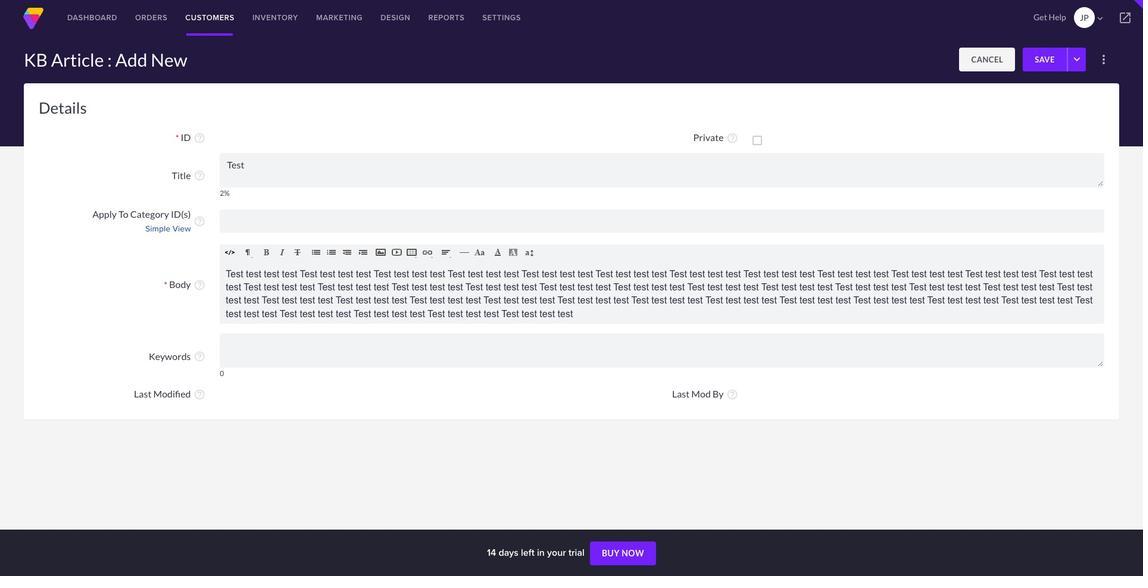 Task type: locate. For each thing, give the bounding box(es) containing it.
help_outline right id
[[194, 132, 206, 144]]

test
[[246, 269, 261, 279], [264, 269, 279, 279], [282, 269, 297, 279], [320, 269, 335, 279], [338, 269, 353, 279], [356, 269, 371, 279], [394, 269, 409, 279], [412, 269, 427, 279], [430, 269, 445, 279], [468, 269, 483, 279], [486, 269, 501, 279], [504, 269, 519, 279], [542, 269, 557, 279], [560, 269, 575, 279], [578, 269, 593, 279], [616, 269, 631, 279], [634, 269, 649, 279], [652, 269, 667, 279], [690, 269, 705, 279], [708, 269, 723, 279], [726, 269, 741, 279], [764, 269, 779, 279], [782, 269, 797, 279], [800, 269, 815, 279], [838, 269, 853, 279], [856, 269, 871, 279], [874, 269, 889, 279], [912, 269, 927, 279], [930, 269, 945, 279], [948, 269, 963, 279], [986, 269, 1001, 279], [1004, 269, 1019, 279], [1022, 269, 1037, 279], [1060, 269, 1075, 279], [1078, 269, 1093, 279], [226, 282, 241, 292], [264, 282, 279, 292], [282, 282, 297, 292], [300, 282, 315, 292], [338, 282, 353, 292], [356, 282, 371, 292], [374, 282, 389, 292], [412, 282, 427, 292], [430, 282, 445, 292], [448, 282, 463, 292], [486, 282, 501, 292], [504, 282, 519, 292], [522, 282, 537, 292], [560, 282, 575, 292], [578, 282, 593, 292], [596, 282, 611, 292], [634, 282, 649, 292], [652, 282, 667, 292], [670, 282, 685, 292], [708, 282, 723, 292], [726, 282, 741, 292], [744, 282, 759, 292], [782, 282, 797, 292], [800, 282, 815, 292], [818, 282, 833, 292], [856, 282, 871, 292], [874, 282, 889, 292], [892, 282, 907, 292], [930, 282, 945, 292], [948, 282, 963, 292], [966, 282, 981, 292], [1004, 282, 1019, 292], [1022, 282, 1037, 292], [1040, 282, 1055, 292], [1078, 282, 1093, 292], [226, 296, 241, 306], [244, 296, 259, 306], [282, 296, 297, 306], [300, 296, 315, 306], [318, 296, 333, 306], [356, 296, 371, 306], [374, 296, 389, 306], [392, 296, 407, 306], [430, 296, 445, 306], [448, 296, 463, 306], [466, 296, 481, 306], [504, 296, 519, 306], [522, 296, 537, 306], [540, 296, 555, 306], [578, 296, 593, 306], [596, 296, 611, 306], [614, 296, 629, 306], [652, 296, 667, 306], [670, 296, 685, 306], [688, 296, 703, 306], [726, 296, 741, 306], [744, 296, 759, 306], [762, 296, 777, 306], [800, 296, 815, 306], [818, 296, 833, 306], [836, 296, 851, 306], [874, 296, 889, 306], [892, 296, 907, 306], [910, 296, 925, 306], [948, 296, 963, 306], [966, 296, 981, 306], [984, 296, 999, 306], [1022, 296, 1037, 306], [1040, 296, 1055, 306], [1058, 296, 1073, 306], [226, 309, 241, 319], [244, 309, 259, 319], [262, 309, 277, 319], [300, 309, 315, 319], [318, 309, 333, 319], [336, 309, 351, 319], [374, 309, 389, 319], [392, 309, 407, 319], [410, 309, 425, 319], [448, 309, 463, 319], [466, 309, 481, 319], [484, 309, 499, 319], [522, 309, 537, 319], [540, 309, 555, 319], [558, 309, 573, 319]]

last left modified
[[134, 389, 152, 400]]

get help
[[1034, 12, 1067, 22]]

your
[[547, 546, 566, 560]]

apply to category id(s) simple view help_outline
[[92, 209, 206, 235]]

last left mod
[[673, 389, 690, 400]]

marketing
[[316, 12, 363, 23]]

buy now link
[[590, 542, 656, 566]]

help_outline inside the keywords help_outline
[[194, 351, 206, 363]]

:
[[107, 49, 112, 70]]

apply
[[92, 209, 117, 220]]

help_outline right keywords
[[194, 351, 206, 363]]

0 horizontal spatial last
[[134, 389, 152, 400]]

*
[[176, 133, 179, 143], [164, 280, 167, 290]]

help_outline inside title help_outline
[[194, 170, 206, 182]]

in
[[537, 546, 545, 560]]

modified
[[153, 389, 191, 400]]

help_outline right modified
[[194, 389, 206, 401]]

id
[[181, 132, 191, 143]]

orders
[[135, 12, 168, 23]]

buy now
[[602, 549, 645, 559]]

get
[[1034, 12, 1048, 22]]

last modified help_outline
[[134, 389, 206, 401]]

1 horizontal spatial last
[[673, 389, 690, 400]]

* id help_outline
[[176, 132, 206, 144]]

help_outline right body
[[194, 279, 206, 291]]

help_outline right view
[[194, 216, 206, 228]]

last
[[134, 389, 152, 400], [673, 389, 690, 400]]

help_outline inside * id help_outline
[[194, 132, 206, 144]]

cancel link
[[960, 48, 1016, 71]]

help_outline inside private help_outline
[[727, 132, 739, 144]]

1 vertical spatial *
[[164, 280, 167, 290]]

* inside * id help_outline
[[176, 133, 179, 143]]

jp
[[1081, 13, 1089, 23]]

mod
[[692, 389, 711, 400]]

body
[[169, 279, 191, 290]]

0 horizontal spatial *
[[164, 280, 167, 290]]

help_outline right by
[[727, 389, 739, 401]]

kb
[[24, 49, 48, 70]]

last for help_outline
[[134, 389, 152, 400]]

None text field
[[220, 153, 1105, 188], [220, 209, 1105, 233], [220, 334, 1105, 368], [220, 153, 1105, 188], [220, 209, 1105, 233], [220, 334, 1105, 368]]

now
[[622, 549, 645, 559]]

dashboard link
[[58, 0, 126, 36]]

help_outline inside last mod by help_outline
[[727, 389, 739, 401]]

new
[[151, 49, 187, 70]]


[[1119, 11, 1133, 25]]

* left body
[[164, 280, 167, 290]]

help_outline
[[194, 132, 206, 144], [727, 132, 739, 144], [194, 170, 206, 182], [194, 216, 206, 228], [194, 279, 206, 291], [194, 351, 206, 363], [194, 389, 206, 401], [727, 389, 739, 401]]

last inside "last modified help_outline"
[[134, 389, 152, 400]]

2%
[[220, 189, 230, 198]]

2 last from the left
[[673, 389, 690, 400]]

0 vertical spatial *
[[176, 133, 179, 143]]

days
[[499, 546, 519, 560]]

0
[[220, 369, 224, 378]]

* body help_outline
[[164, 279, 206, 291]]

1 last from the left
[[134, 389, 152, 400]]

title
[[172, 170, 191, 181]]

test
[[226, 269, 243, 279], [300, 269, 317, 279], [374, 269, 391, 279], [448, 269, 465, 279], [522, 269, 539, 279], [596, 269, 613, 279], [670, 269, 687, 279], [744, 269, 761, 279], [818, 269, 835, 279], [892, 269, 909, 279], [966, 269, 983, 279], [1040, 269, 1057, 279], [244, 282, 261, 292], [318, 282, 335, 292], [392, 282, 409, 292], [466, 282, 483, 292], [540, 282, 557, 292], [614, 282, 631, 292], [688, 282, 705, 292], [762, 282, 779, 292], [836, 282, 853, 292], [910, 282, 927, 292], [984, 282, 1001, 292], [1058, 282, 1075, 292], [262, 296, 279, 306], [336, 296, 353, 306], [410, 296, 427, 306], [484, 296, 501, 306], [558, 296, 575, 306], [632, 296, 649, 306], [706, 296, 723, 306], [780, 296, 797, 306], [854, 296, 871, 306], [928, 296, 945, 306], [1002, 296, 1019, 306], [1076, 296, 1093, 306], [280, 309, 297, 319], [354, 309, 371, 319], [428, 309, 445, 319], [502, 309, 519, 319]]

* left id
[[176, 133, 179, 143]]

more_vert
[[1097, 52, 1112, 67]]

* inside * body help_outline
[[164, 280, 167, 290]]

14
[[487, 546, 496, 560]]

1 horizontal spatial *
[[176, 133, 179, 143]]

help_outline right private
[[727, 132, 739, 144]]

help_outline right title at the left top of page
[[194, 170, 206, 182]]

last inside last mod by help_outline
[[673, 389, 690, 400]]



Task type: describe. For each thing, give the bounding box(es) containing it.
reports
[[429, 12, 465, 23]]

keywords help_outline
[[149, 351, 206, 363]]

dashboard
[[67, 12, 117, 23]]

 link
[[1108, 0, 1144, 36]]

* for * body help_outline
[[164, 280, 167, 290]]

by
[[713, 389, 724, 400]]

last mod by help_outline
[[673, 389, 739, 401]]

simple
[[145, 223, 170, 235]]

add
[[115, 49, 147, 70]]

last for by
[[673, 389, 690, 400]]

help
[[1049, 12, 1067, 22]]

save link
[[1024, 48, 1067, 71]]

simple view link
[[39, 223, 191, 235]]

id(s)
[[171, 209, 191, 220]]

details
[[39, 98, 87, 117]]

test test test test test test test test test test test test test test test test test test test test test test test test test test test test test test test test test test test test test test test test test test test test test test test test test test test test test test test test test test test test test test test test test test test test test test test test test test test test test test test test test test test test test test test test test test test test test test test test test test test test test test test test test test test test test test test test test test test test test test test test test test test test test test test test test test test test test test test test test test test test test test test test test test test test test test test test test test test test test test test test
[[226, 269, 1093, 319]]

keywords
[[149, 351, 191, 362]]

settings
[[483, 12, 521, 23]]

14 days left in your trial
[[487, 546, 587, 560]]

private
[[694, 132, 724, 143]]

trial
[[569, 546, 585, 560]]

help_outline inside the apply to category id(s) simple view help_outline
[[194, 216, 206, 228]]

private help_outline
[[694, 132, 739, 144]]

save
[[1035, 55, 1056, 64]]

left
[[521, 546, 535, 560]]

help_outline inside "last modified help_outline"
[[194, 389, 206, 401]]

customers
[[185, 12, 235, 23]]

kb article : add new
[[24, 49, 187, 70]]

* for * id help_outline
[[176, 133, 179, 143]]


[[1095, 13, 1106, 24]]

inventory
[[253, 12, 298, 23]]

more_vert button
[[1092, 48, 1116, 71]]

view
[[173, 223, 191, 235]]

title help_outline
[[172, 170, 206, 182]]

design
[[381, 12, 411, 23]]

to
[[119, 209, 129, 220]]

article
[[51, 49, 104, 70]]

cancel
[[972, 55, 1004, 64]]

category
[[130, 209, 169, 220]]

buy
[[602, 549, 620, 559]]

help_outline inside * body help_outline
[[194, 279, 206, 291]]



Task type: vqa. For each thing, say whether or not it's contained in the screenshot.
 link corresponding to Country
no



